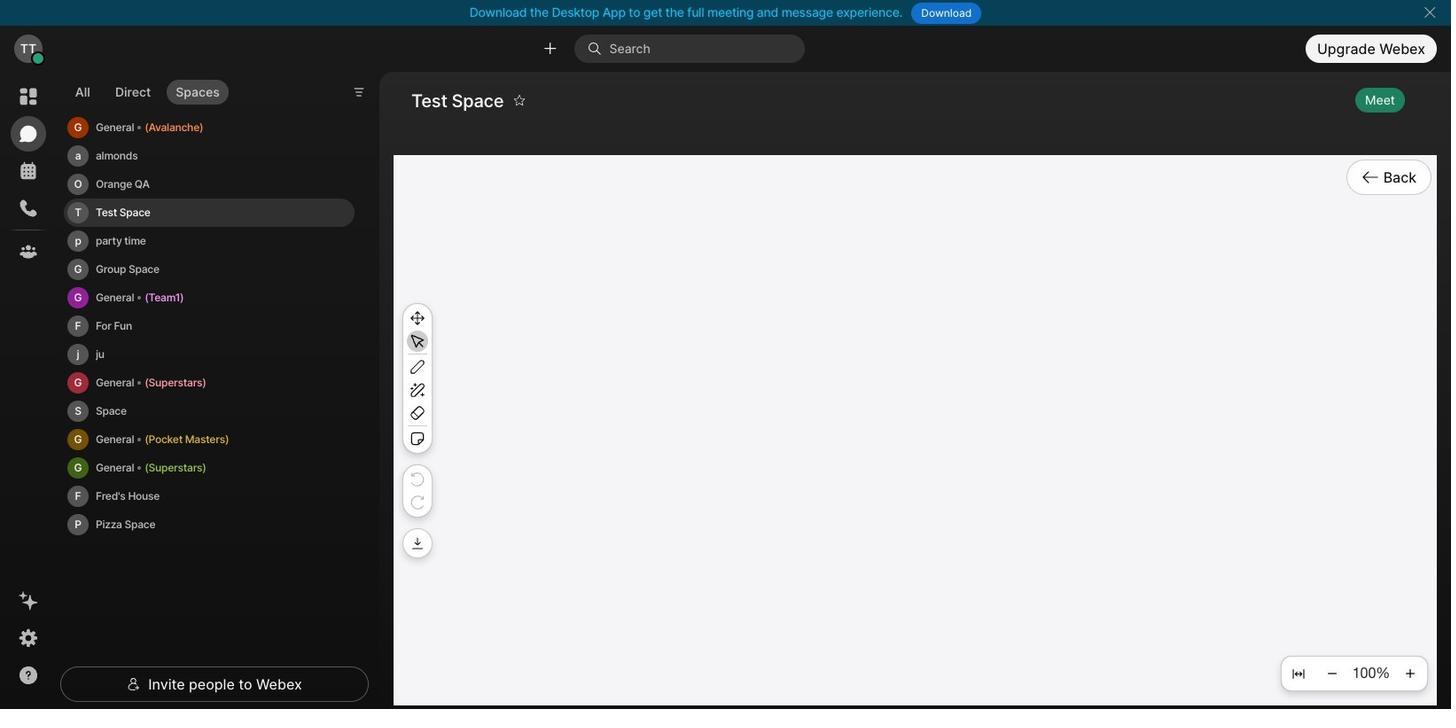 Task type: vqa. For each thing, say whether or not it's contained in the screenshot.
the General Tab
no



Task type: locate. For each thing, give the bounding box(es) containing it.
general list item up ju list item
[[64, 284, 355, 313]]

tab list
[[62, 69, 233, 110]]

(superstars) element
[[145, 374, 206, 393], [145, 459, 206, 478]]

orange qa list item
[[64, 171, 355, 199]]

navigation
[[0, 72, 57, 710]]

test space list item
[[64, 199, 355, 227]]

1 horizontal spatial wrapper image
[[588, 42, 610, 56]]

1 vertical spatial wrapper image
[[127, 678, 141, 692]]

pizza space list item
[[64, 511, 355, 540]]

messaging, has no new notifications image
[[18, 123, 39, 145]]

help image
[[18, 665, 39, 686]]

(superstars) element up space list item
[[145, 374, 206, 393]]

fred's house list item
[[64, 483, 355, 511]]

general list item
[[64, 114, 355, 142], [64, 284, 355, 313], [64, 369, 355, 398], [64, 426, 355, 455], [64, 455, 355, 483]]

webex tab list
[[11, 79, 46, 270]]

general list item down (pocket masters) element
[[64, 455, 355, 483]]

ju list item
[[64, 341, 355, 369]]

general list item down for fun list item
[[64, 369, 355, 398]]

general list item up "orange qa" list item
[[64, 114, 355, 142]]

0 vertical spatial wrapper image
[[588, 42, 610, 56]]

wrapper image
[[588, 42, 610, 56], [127, 678, 141, 692]]

for fun list item
[[64, 313, 355, 341]]

0 vertical spatial (superstars) element
[[145, 374, 206, 393]]

0 horizontal spatial wrapper image
[[127, 678, 141, 692]]

what's new image
[[18, 591, 39, 612]]

(superstars) element down (pocket masters) element
[[145, 459, 206, 478]]

(pocket masters) element
[[145, 431, 229, 450]]

general list item up the fred's house list item
[[64, 426, 355, 455]]

cancel_16 image
[[1424, 5, 1438, 20]]

1 vertical spatial (superstars) element
[[145, 459, 206, 478]]

3 general list item from the top
[[64, 369, 355, 398]]

dashboard image
[[18, 86, 39, 107]]



Task type: describe. For each thing, give the bounding box(es) containing it.
teams, has no new notifications image
[[18, 241, 39, 263]]

5 general list item from the top
[[64, 455, 355, 483]]

1 general list item from the top
[[64, 114, 355, 142]]

space list item
[[64, 398, 355, 426]]

2 general list item from the top
[[64, 284, 355, 313]]

filter by image
[[352, 85, 367, 99]]

back image
[[1362, 169, 1380, 186]]

add to favorites image
[[514, 86, 526, 114]]

group space list item
[[64, 256, 355, 284]]

4 general list item from the top
[[64, 426, 355, 455]]

1 (superstars) element from the top
[[145, 374, 206, 393]]

wrapper image
[[32, 52, 45, 65]]

party time list item
[[64, 227, 355, 256]]

calls image
[[18, 198, 39, 219]]

almonds list item
[[64, 142, 355, 171]]

meetings image
[[18, 161, 39, 182]]

(team1) element
[[145, 289, 184, 308]]

settings image
[[18, 628, 39, 649]]

2 (superstars) element from the top
[[145, 459, 206, 478]]

connect people image
[[542, 40, 559, 57]]

(avalanche) element
[[145, 118, 203, 138]]



